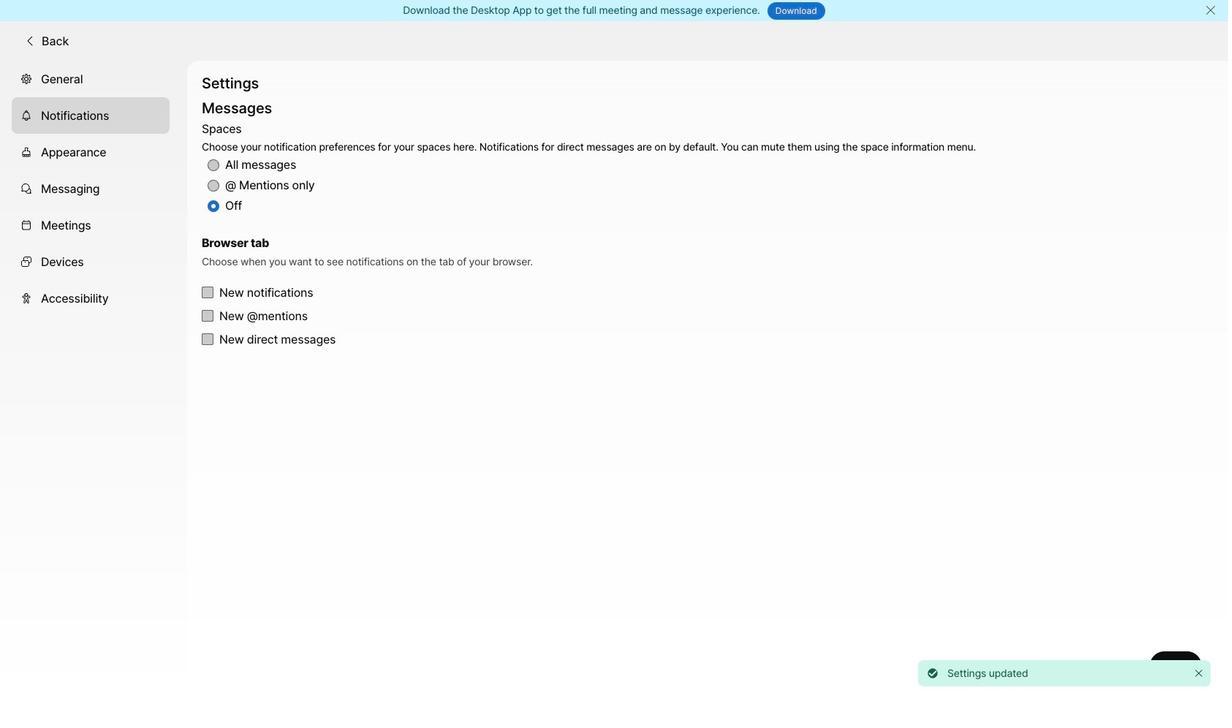 Task type: locate. For each thing, give the bounding box(es) containing it.
alert
[[913, 654, 1217, 692]]

appearance tab
[[12, 134, 170, 170]]

cancel_16 image
[[1205, 4, 1217, 16]]

notifications tab
[[12, 97, 170, 134]]

Off radio
[[208, 200, 219, 212]]

general tab
[[12, 60, 170, 97]]

meetings tab
[[12, 207, 170, 243]]

option group
[[202, 119, 976, 217]]



Task type: describe. For each thing, give the bounding box(es) containing it.
settings navigation
[[0, 60, 187, 704]]

devices tab
[[12, 243, 170, 280]]

@ Mentions only radio
[[208, 180, 219, 192]]

accessibility tab
[[12, 280, 170, 316]]

messaging tab
[[12, 170, 170, 207]]

All messages radio
[[208, 159, 219, 171]]



